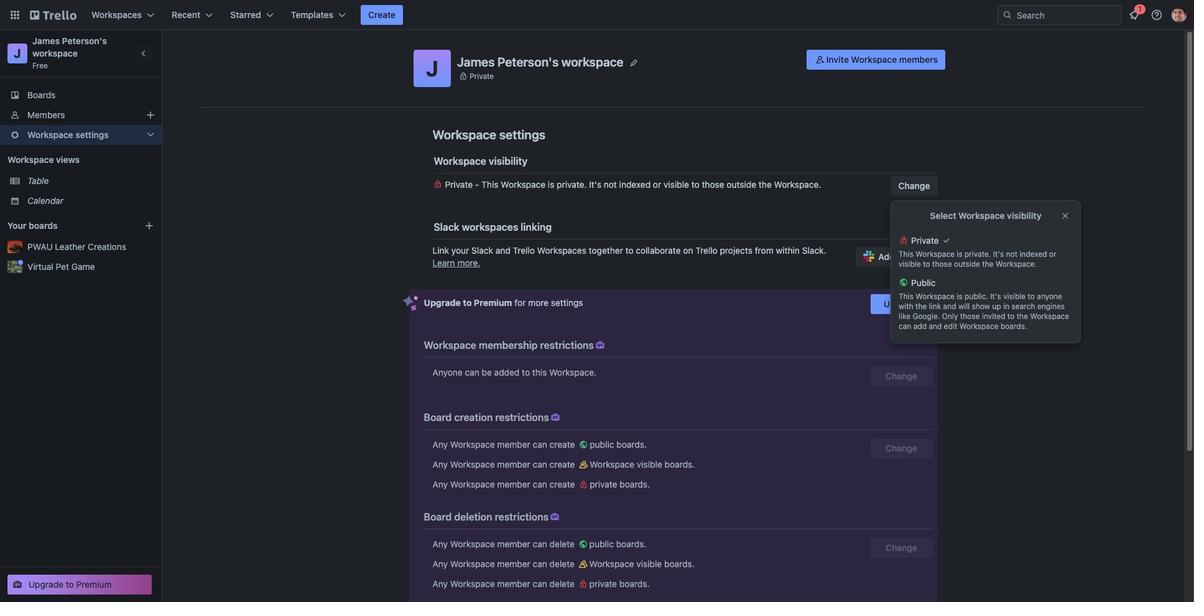 Task type: describe. For each thing, give the bounding box(es) containing it.
private for board creation restrictions
[[590, 479, 617, 490]]

your boards
[[7, 220, 58, 231]]

boards
[[29, 220, 58, 231]]

open information menu image
[[1151, 9, 1163, 21]]

add board image
[[144, 221, 154, 231]]

4 member from the top
[[497, 539, 531, 549]]

pwau leather creations link
[[27, 241, 154, 253]]

boards link
[[0, 85, 162, 105]]

recent
[[172, 9, 201, 20]]

0 vertical spatial visibility
[[489, 156, 528, 167]]

2 any from the top
[[433, 459, 448, 470]]

0 horizontal spatial indexed
[[619, 179, 651, 190]]

public this workspace is public. it's visible to anyone with the link and will show up in search engines like google. only those invited to the workspace can add and edit workspace boards.
[[899, 277, 1069, 331]]

2 horizontal spatial settings
[[551, 297, 583, 308]]

within
[[776, 245, 800, 256]]

upgrade to premium
[[29, 579, 112, 590]]

creations
[[88, 241, 126, 252]]

2 trello from the left
[[696, 245, 718, 256]]

google.
[[913, 312, 940, 321]]

private for board deletion restrictions
[[590, 579, 617, 589]]

workspace navigation collapse icon image
[[136, 45, 153, 62]]

j button
[[414, 50, 451, 87]]

calendar link
[[27, 195, 154, 207]]

it's inside public this workspace is public. it's visible to anyone with the link and will show up in search engines like google. only those invited to the workspace can add and edit workspace boards.
[[991, 292, 1001, 301]]

public boards. for board creation restrictions
[[590, 439, 647, 450]]

0 vertical spatial it's
[[589, 179, 602, 190]]

james peterson's workspace
[[457, 54, 624, 69]]

0 vertical spatial is
[[548, 179, 555, 190]]

1 horizontal spatial visibility
[[1007, 210, 1042, 221]]

0 vertical spatial or
[[653, 179, 661, 190]]

board deletion restrictions
[[424, 511, 549, 523]]

upgrade for upgrade to premium
[[29, 579, 63, 590]]

workspaces
[[462, 221, 518, 233]]

workspace visible boards. for board deletion restrictions
[[590, 559, 695, 569]]

not inside this workspace is private. it's not indexed or visible to those outside the workspace.
[[1006, 249, 1018, 259]]

collaborate
[[636, 245, 681, 256]]

Search field
[[1013, 6, 1122, 24]]

projects
[[720, 245, 753, 256]]

0 horizontal spatial not
[[604, 179, 617, 190]]

together
[[589, 245, 623, 256]]

1 horizontal spatial workspace settings
[[433, 128, 546, 142]]

this
[[532, 367, 547, 378]]

back to home image
[[30, 5, 77, 25]]

anyone
[[1037, 292, 1062, 301]]

pet
[[56, 261, 69, 272]]

1 any from the top
[[433, 439, 448, 450]]

board for board deletion restrictions
[[424, 511, 452, 523]]

0 horizontal spatial slack
[[434, 221, 460, 233]]

delete for workspace visible boards.
[[550, 559, 575, 569]]

to inside link your slack and trello workspaces together to collaborate on trello projects from within slack. learn more.
[[626, 245, 634, 256]]

members link
[[0, 105, 162, 125]]

delete for public boards.
[[550, 539, 575, 549]]

those inside public this workspace is public. it's visible to anyone with the link and will show up in search engines like google. only those invited to the workspace can add and edit workspace boards.
[[960, 312, 980, 321]]

your
[[7, 220, 26, 231]]

this inside public this workspace is public. it's visible to anyone with the link and will show up in search engines like google. only those invited to the workspace can add and edit workspace boards.
[[899, 292, 914, 301]]

table
[[27, 175, 49, 186]]

the inside this workspace is private. it's not indexed or visible to those outside the workspace.
[[982, 259, 994, 269]]

select
[[930, 210, 957, 221]]

invite workspace members button
[[807, 50, 946, 70]]

peterson's for james peterson's workspace
[[498, 54, 559, 69]]

free
[[32, 61, 48, 70]]

5 any from the top
[[433, 559, 448, 569]]

0 horizontal spatial workspace.
[[549, 367, 597, 378]]

more.
[[458, 258, 481, 268]]

james peterson's workspace link
[[32, 35, 109, 58]]

virtual
[[27, 261, 53, 272]]

link
[[433, 245, 449, 256]]

5 member from the top
[[497, 559, 531, 569]]

select workspace visibility
[[930, 210, 1042, 221]]

slack workspaces linking
[[434, 221, 552, 233]]

table link
[[27, 175, 154, 187]]

anyone can be added to this workspace.
[[433, 367, 597, 378]]

add
[[914, 322, 927, 331]]

0 vertical spatial private.
[[557, 179, 587, 190]]

create
[[368, 9, 396, 20]]

1 vertical spatial private
[[445, 179, 473, 190]]

templates
[[291, 9, 333, 20]]

edit
[[944, 322, 958, 331]]

game
[[71, 261, 95, 272]]

upgrade to premium for more settings
[[424, 297, 583, 308]]

settings inside popup button
[[75, 129, 109, 140]]

added
[[494, 367, 520, 378]]

private boards. for board creation restrictions
[[590, 479, 650, 490]]

2 member from the top
[[497, 459, 531, 470]]

link
[[929, 302, 941, 311]]

create for public boards.
[[550, 439, 575, 450]]

boards
[[27, 90, 56, 100]]

to inside this workspace is private. it's not indexed or visible to those outside the workspace.
[[923, 259, 930, 269]]

calendar
[[27, 195, 63, 206]]

from
[[755, 245, 774, 256]]

1 horizontal spatial settings
[[499, 128, 546, 142]]

public boards. for board deletion restrictions
[[590, 539, 647, 549]]

workspace inside button
[[851, 54, 897, 65]]

learn
[[433, 258, 455, 268]]

restrictions for board creation restrictions
[[495, 412, 549, 423]]

create for private boards.
[[550, 479, 575, 490]]

0 vertical spatial this
[[482, 179, 499, 190]]

board creation restrictions
[[424, 412, 549, 423]]

members
[[900, 54, 938, 65]]

add to slack link
[[856, 247, 938, 267]]

any workspace member can create for workspace visible boards.
[[433, 459, 577, 470]]

private - this workspace is private. it's not indexed or visible to those outside the workspace.
[[445, 179, 821, 190]]

visible inside public this workspace is public. it's visible to anyone with the link and will show up in search engines like google. only those invited to the workspace can add and edit workspace boards.
[[1004, 292, 1026, 301]]

can inside public this workspace is public. it's visible to anyone with the link and will show up in search engines like google. only those invited to the workspace can add and edit workspace boards.
[[899, 322, 912, 331]]

workspace inside popup button
[[27, 129, 73, 140]]

is inside this workspace is private. it's not indexed or visible to those outside the workspace.
[[957, 249, 963, 259]]

-
[[475, 179, 479, 190]]

0 vertical spatial workspace.
[[774, 179, 821, 190]]

those inside this workspace is private. it's not indexed or visible to those outside the workspace.
[[933, 259, 952, 269]]

recent button
[[164, 5, 220, 25]]

anyone
[[433, 367, 463, 378]]

create button
[[361, 5, 403, 25]]

show
[[972, 302, 990, 311]]

workspaces inside dropdown button
[[91, 9, 142, 20]]

workspaces button
[[84, 5, 162, 25]]

starred button
[[223, 5, 281, 25]]

workspace visibility
[[434, 156, 528, 167]]

6 any from the top
[[433, 579, 448, 589]]

virtual pet game
[[27, 261, 95, 272]]



Task type: vqa. For each thing, say whether or not it's contained in the screenshot.
the leftmost Design
no



Task type: locate. For each thing, give the bounding box(es) containing it.
1 any workspace member can create from the top
[[433, 439, 577, 450]]

board
[[424, 412, 452, 423], [424, 511, 452, 523]]

1 vertical spatial restrictions
[[495, 412, 549, 423]]

any workspace member can create for public boards.
[[433, 439, 577, 450]]

1 trello from the left
[[513, 245, 535, 256]]

1 vertical spatial or
[[1049, 249, 1057, 259]]

visibility
[[489, 156, 528, 167], [1007, 210, 1042, 221]]

1 vertical spatial indexed
[[1020, 249, 1047, 259]]

pwau leather creations
[[27, 241, 126, 252]]

slack
[[434, 221, 460, 233], [472, 245, 493, 256], [908, 251, 930, 262]]

1 vertical spatial and
[[943, 302, 957, 311]]

workspace inside this workspace is private. it's not indexed or visible to those outside the workspace.
[[916, 249, 955, 259]]

2 any workspace member can delete from the top
[[433, 559, 577, 569]]

private.
[[557, 179, 587, 190], [965, 249, 991, 259]]

board for board creation restrictions
[[424, 412, 452, 423]]

create for workspace visible boards.
[[550, 459, 575, 470]]

2 board from the top
[[424, 511, 452, 523]]

restrictions up this
[[540, 340, 594, 351]]

settings up workspace visibility
[[499, 128, 546, 142]]

this
[[482, 179, 499, 190], [899, 249, 914, 259], [899, 292, 914, 301]]

upgrade button
[[871, 294, 933, 314]]

1 vertical spatial any workspace member can delete
[[433, 559, 577, 569]]

0 horizontal spatial premium
[[76, 579, 112, 590]]

3 delete from the top
[[550, 579, 575, 589]]

1 vertical spatial outside
[[954, 259, 980, 269]]

restrictions for workspace membership restrictions
[[540, 340, 594, 351]]

0 vertical spatial private
[[590, 479, 617, 490]]

settings right more
[[551, 297, 583, 308]]

1 vertical spatial it's
[[993, 249, 1004, 259]]

close popover image
[[1061, 211, 1071, 221]]

engines
[[1038, 302, 1065, 311]]

0 vertical spatial change button
[[891, 176, 938, 196]]

premium
[[474, 297, 512, 308], [76, 579, 112, 590]]

linking
[[521, 221, 552, 233]]

this up with
[[899, 292, 914, 301]]

0 vertical spatial and
[[496, 245, 511, 256]]

0 vertical spatial peterson's
[[62, 35, 107, 46]]

1 vertical spatial visibility
[[1007, 210, 1042, 221]]

deletion
[[454, 511, 492, 523]]

workspace settings
[[433, 128, 546, 142], [27, 129, 109, 140]]

0 vertical spatial those
[[702, 179, 725, 190]]

james for james peterson's workspace free
[[32, 35, 60, 46]]

0 horizontal spatial j
[[14, 46, 21, 60]]

upgrade inside upgrade button
[[884, 299, 920, 309]]

workspace. inside this workspace is private. it's not indexed or visible to those outside the workspace.
[[996, 259, 1037, 269]]

workspace settings down members link
[[27, 129, 109, 140]]

0 vertical spatial change link
[[871, 439, 933, 458]]

workspace up free
[[32, 48, 78, 58]]

0 horizontal spatial trello
[[513, 245, 535, 256]]

workspace visible boards.
[[590, 459, 695, 470], [590, 559, 695, 569]]

any workspace member can delete for public boards.
[[433, 539, 577, 549]]

upgrade for upgrade
[[884, 299, 920, 309]]

sm image inside invite workspace members button
[[814, 54, 827, 66]]

3 any workspace member can create from the top
[[433, 479, 577, 490]]

3 member from the top
[[497, 479, 531, 490]]

private right j button
[[470, 71, 494, 81]]

2 horizontal spatial workspace.
[[996, 259, 1037, 269]]

trello down 'linking'
[[513, 245, 535, 256]]

change button down add
[[871, 366, 933, 386]]

on
[[683, 245, 693, 256]]

1 vertical spatial workspace.
[[996, 259, 1037, 269]]

j link
[[7, 44, 27, 63]]

this right -
[[482, 179, 499, 190]]

workspace settings inside the "workspace settings" popup button
[[27, 129, 109, 140]]

1 horizontal spatial those
[[933, 259, 952, 269]]

or
[[653, 179, 661, 190], [1049, 249, 1057, 259]]

0 horizontal spatial james
[[32, 35, 60, 46]]

only
[[942, 312, 958, 321]]

1 vertical spatial change link
[[871, 538, 933, 558]]

2 vertical spatial delete
[[550, 579, 575, 589]]

2 vertical spatial those
[[960, 312, 980, 321]]

invited
[[982, 312, 1006, 321]]

virtual pet game link
[[27, 261, 154, 273]]

0 vertical spatial premium
[[474, 297, 512, 308]]

workspace down primary element
[[562, 54, 624, 69]]

2 vertical spatial and
[[929, 322, 942, 331]]

6 member from the top
[[497, 579, 531, 589]]

1 any workspace member can delete from the top
[[433, 539, 577, 549]]

1 vertical spatial this
[[899, 249, 914, 259]]

2 delete from the top
[[550, 559, 575, 569]]

more
[[528, 297, 549, 308]]

2 vertical spatial restrictions
[[495, 511, 549, 523]]

and inside link your slack and trello workspaces together to collaborate on trello projects from within slack. learn more.
[[496, 245, 511, 256]]

invite
[[827, 54, 849, 65]]

1 horizontal spatial and
[[929, 322, 942, 331]]

any workspace member can create for private boards.
[[433, 479, 577, 490]]

or inside this workspace is private. it's not indexed or visible to those outside the workspace.
[[1049, 249, 1057, 259]]

is down select workspace visibility
[[957, 249, 963, 259]]

board left 'deletion'
[[424, 511, 452, 523]]

learn more. link
[[433, 258, 481, 268]]

1 vertical spatial change button
[[871, 366, 933, 386]]

workspace views
[[7, 154, 80, 165]]

0 vertical spatial workspace visible boards.
[[590, 459, 695, 470]]

peterson's for james peterson's workspace free
[[62, 35, 107, 46]]

2 vertical spatial any workspace member can delete
[[433, 579, 577, 589]]

2 change link from the top
[[871, 538, 933, 558]]

0 horizontal spatial workspace
[[32, 48, 78, 58]]

slack inside link your slack and trello workspaces together to collaborate on trello projects from within slack. learn more.
[[472, 245, 493, 256]]

change button up select
[[891, 176, 938, 196]]

member
[[497, 439, 531, 450], [497, 459, 531, 470], [497, 479, 531, 490], [497, 539, 531, 549], [497, 559, 531, 569], [497, 579, 531, 589]]

3 create from the top
[[550, 479, 575, 490]]

change link for board deletion restrictions
[[871, 538, 933, 558]]

1 vertical spatial workspaces
[[537, 245, 587, 256]]

peterson's inside james peterson's workspace free
[[62, 35, 107, 46]]

indexed inside this workspace is private. it's not indexed or visible to those outside the workspace.
[[1020, 249, 1047, 259]]

0 vertical spatial private boards.
[[590, 479, 650, 490]]

1 horizontal spatial james
[[457, 54, 495, 69]]

like
[[899, 312, 911, 321]]

can
[[899, 322, 912, 331], [465, 367, 479, 378], [533, 439, 547, 450], [533, 459, 547, 470], [533, 479, 547, 490], [533, 539, 547, 549], [533, 559, 547, 569], [533, 579, 547, 589]]

2 horizontal spatial those
[[960, 312, 980, 321]]

2 vertical spatial private
[[911, 235, 939, 246]]

1 horizontal spatial j
[[426, 55, 439, 81]]

creation
[[454, 412, 493, 423]]

premium for upgrade to premium for more settings
[[474, 297, 512, 308]]

0 horizontal spatial peterson's
[[62, 35, 107, 46]]

1 create from the top
[[550, 439, 575, 450]]

0 vertical spatial public boards.
[[590, 439, 647, 450]]

public for board creation restrictions
[[590, 439, 614, 450]]

is
[[548, 179, 555, 190], [957, 249, 963, 259], [957, 292, 963, 301]]

public.
[[965, 292, 989, 301]]

upgrade
[[424, 297, 461, 308], [884, 299, 920, 309], [29, 579, 63, 590]]

upgrade inside upgrade to premium link
[[29, 579, 63, 590]]

public for board deletion restrictions
[[590, 539, 614, 549]]

and up only
[[943, 302, 957, 311]]

0 horizontal spatial workspaces
[[91, 9, 142, 20]]

this right add
[[899, 249, 914, 259]]

2 vertical spatial it's
[[991, 292, 1001, 301]]

your
[[452, 245, 469, 256]]

workspaces down 'linking'
[[537, 245, 587, 256]]

0 horizontal spatial outside
[[727, 179, 757, 190]]

settings down members link
[[75, 129, 109, 140]]

0 vertical spatial delete
[[550, 539, 575, 549]]

0 horizontal spatial upgrade
[[29, 579, 63, 590]]

1 horizontal spatial or
[[1049, 249, 1057, 259]]

j for j button
[[426, 55, 439, 81]]

pwau
[[27, 241, 53, 252]]

2 create from the top
[[550, 459, 575, 470]]

james up free
[[32, 35, 60, 46]]

in
[[1004, 302, 1010, 311]]

public
[[590, 439, 614, 450], [590, 539, 614, 549]]

1 horizontal spatial indexed
[[1020, 249, 1047, 259]]

peterson's
[[62, 35, 107, 46], [498, 54, 559, 69]]

public
[[911, 277, 936, 288]]

1 vertical spatial james
[[457, 54, 495, 69]]

private left -
[[445, 179, 473, 190]]

not
[[604, 179, 617, 190], [1006, 249, 1018, 259]]

slack up link
[[434, 221, 460, 233]]

1 horizontal spatial trello
[[696, 245, 718, 256]]

2 vertical spatial any workspace member can create
[[433, 479, 577, 490]]

1 vertical spatial public
[[590, 539, 614, 549]]

0 vertical spatial private
[[470, 71, 494, 81]]

1 vertical spatial any workspace member can create
[[433, 459, 577, 470]]

add to slack
[[879, 251, 930, 262]]

sm image
[[594, 339, 607, 351], [549, 411, 562, 424], [577, 439, 590, 451], [577, 458, 590, 471], [577, 478, 590, 491], [577, 558, 590, 570]]

starred
[[230, 9, 261, 20]]

james peterson's workspace free
[[32, 35, 109, 70]]

0 vertical spatial james
[[32, 35, 60, 46]]

slack for link
[[472, 245, 493, 256]]

workspace for james peterson's workspace free
[[32, 48, 78, 58]]

workspace settings up workspace visibility
[[433, 128, 546, 142]]

1 delete from the top
[[550, 539, 575, 549]]

search image
[[1003, 10, 1013, 20]]

workspace
[[32, 48, 78, 58], [562, 54, 624, 69]]

0 horizontal spatial visibility
[[489, 156, 528, 167]]

workspace.
[[774, 179, 821, 190], [996, 259, 1037, 269], [549, 367, 597, 378]]

views
[[56, 154, 80, 165]]

and
[[496, 245, 511, 256], [943, 302, 957, 311], [929, 322, 942, 331]]

slack up more.
[[472, 245, 493, 256]]

0 vertical spatial create
[[550, 439, 575, 450]]

workspace inside james peterson's workspace free
[[32, 48, 78, 58]]

restrictions down anyone can be added to this workspace.
[[495, 412, 549, 423]]

those
[[702, 179, 725, 190], [933, 259, 952, 269], [960, 312, 980, 321]]

add
[[879, 251, 895, 262]]

premium for upgrade to premium
[[76, 579, 112, 590]]

settings
[[499, 128, 546, 142], [75, 129, 109, 140], [551, 297, 583, 308]]

outside inside this workspace is private. it's not indexed or visible to those outside the workspace.
[[954, 259, 980, 269]]

is up will on the right bottom of the page
[[957, 292, 963, 301]]

2 vertical spatial workspace.
[[549, 367, 597, 378]]

1 vertical spatial those
[[933, 259, 952, 269]]

0 vertical spatial not
[[604, 179, 617, 190]]

it's inside this workspace is private. it's not indexed or visible to those outside the workspace.
[[993, 249, 1004, 259]]

workspace membership restrictions
[[424, 340, 594, 351]]

slack for add
[[908, 251, 930, 262]]

3 any workspace member can delete from the top
[[433, 579, 577, 589]]

1 horizontal spatial workspace.
[[774, 179, 821, 190]]

is inside public this workspace is public. it's visible to anyone with the link and will show up in search engines like google. only those invited to the workspace can add and edit workspace boards.
[[957, 292, 963, 301]]

1 horizontal spatial premium
[[474, 297, 512, 308]]

0 vertical spatial outside
[[727, 179, 757, 190]]

membership
[[479, 340, 538, 351]]

private. inside this workspace is private. it's not indexed or visible to those outside the workspace.
[[965, 249, 991, 259]]

slack up public
[[908, 251, 930, 262]]

with
[[899, 302, 914, 311]]

and down slack workspaces linking
[[496, 245, 511, 256]]

0 vertical spatial workspaces
[[91, 9, 142, 20]]

any workspace member can delete for workspace visible boards.
[[433, 559, 577, 569]]

will
[[959, 302, 970, 311]]

3 any from the top
[[433, 479, 448, 490]]

1 vertical spatial private
[[590, 579, 617, 589]]

2 horizontal spatial upgrade
[[884, 299, 920, 309]]

1 horizontal spatial outside
[[954, 259, 980, 269]]

trello
[[513, 245, 535, 256], [696, 245, 718, 256]]

0 horizontal spatial workspace settings
[[27, 129, 109, 140]]

boards. inside public this workspace is public. it's visible to anyone with the link and will show up in search engines like google. only those invited to the workspace can add and edit workspace boards.
[[1001, 322, 1027, 331]]

for
[[515, 297, 526, 308]]

sparkle image
[[403, 295, 418, 312]]

visible inside this workspace is private. it's not indexed or visible to those outside the workspace.
[[899, 259, 921, 269]]

trello right on
[[696, 245, 718, 256]]

2 horizontal spatial and
[[943, 302, 957, 311]]

0 horizontal spatial settings
[[75, 129, 109, 140]]

this workspace is private. it's not indexed or visible to those outside the workspace.
[[899, 249, 1057, 269]]

james right j button
[[457, 54, 495, 69]]

james peterson (jamespeterson93) image
[[1172, 7, 1187, 22]]

to
[[692, 179, 700, 190], [626, 245, 634, 256], [897, 251, 906, 262], [923, 259, 930, 269], [1028, 292, 1035, 301], [463, 297, 472, 308], [1008, 312, 1015, 321], [522, 367, 530, 378], [66, 579, 74, 590]]

1 vertical spatial not
[[1006, 249, 1018, 259]]

and down google.
[[929, 322, 942, 331]]

templates button
[[283, 5, 353, 25]]

0 horizontal spatial private.
[[557, 179, 587, 190]]

1 vertical spatial public boards.
[[590, 539, 647, 549]]

1 change link from the top
[[871, 439, 933, 458]]

james
[[32, 35, 60, 46], [457, 54, 495, 69]]

this inside this workspace is private. it's not indexed or visible to those outside the workspace.
[[899, 249, 914, 259]]

0 horizontal spatial those
[[702, 179, 725, 190]]

private boards. for board deletion restrictions
[[590, 579, 650, 589]]

james for james peterson's workspace
[[457, 54, 495, 69]]

0 horizontal spatial and
[[496, 245, 511, 256]]

j inside button
[[426, 55, 439, 81]]

invite workspace members
[[827, 54, 938, 65]]

any
[[433, 439, 448, 450], [433, 459, 448, 470], [433, 479, 448, 490], [433, 539, 448, 549], [433, 559, 448, 569], [433, 579, 448, 589]]

members
[[27, 109, 65, 120]]

1 vertical spatial is
[[957, 249, 963, 259]]

0 horizontal spatial or
[[653, 179, 661, 190]]

restrictions for board deletion restrictions
[[495, 511, 549, 523]]

change link
[[871, 439, 933, 458], [871, 538, 933, 558]]

1 board from the top
[[424, 412, 452, 423]]

upgrade for upgrade to premium for more settings
[[424, 297, 461, 308]]

any workspace member can create
[[433, 439, 577, 450], [433, 459, 577, 470], [433, 479, 577, 490]]

delete for private boards.
[[550, 579, 575, 589]]

search
[[1012, 302, 1035, 311]]

private up 'add to slack'
[[911, 235, 939, 246]]

2 any workspace member can create from the top
[[433, 459, 577, 470]]

is up 'linking'
[[548, 179, 555, 190]]

0 vertical spatial board
[[424, 412, 452, 423]]

visible
[[664, 179, 689, 190], [899, 259, 921, 269], [1004, 292, 1026, 301], [637, 459, 662, 470], [637, 559, 662, 569]]

workspaces inside link your slack and trello workspaces together to collaborate on trello projects from within slack. learn more.
[[537, 245, 587, 256]]

1 horizontal spatial private.
[[965, 249, 991, 259]]

board left creation
[[424, 412, 452, 423]]

up
[[993, 302, 1001, 311]]

1 vertical spatial board
[[424, 511, 452, 523]]

1 notification image
[[1127, 7, 1142, 22]]

link your slack and trello workspaces together to collaborate on trello projects from within slack. learn more.
[[433, 245, 827, 268]]

your boards with 2 items element
[[7, 218, 126, 233]]

be
[[482, 367, 492, 378]]

1 horizontal spatial slack
[[472, 245, 493, 256]]

4 any from the top
[[433, 539, 448, 549]]

0 vertical spatial restrictions
[[540, 340, 594, 351]]

1 vertical spatial premium
[[76, 579, 112, 590]]

workspace for james peterson's workspace
[[562, 54, 624, 69]]

restrictions right 'deletion'
[[495, 511, 549, 523]]

1 vertical spatial create
[[550, 459, 575, 470]]

upgrade to premium link
[[7, 575, 152, 595]]

sm image
[[814, 54, 827, 66], [549, 511, 561, 523], [577, 538, 590, 551], [577, 578, 590, 590]]

any workspace member can delete for private boards.
[[433, 579, 577, 589]]

leather
[[55, 241, 85, 252]]

1 member from the top
[[497, 439, 531, 450]]

0 vertical spatial any workspace member can create
[[433, 439, 577, 450]]

2 vertical spatial create
[[550, 479, 575, 490]]

workspaces up workspace navigation collapse icon
[[91, 9, 142, 20]]

1 vertical spatial workspace visible boards.
[[590, 559, 695, 569]]

change link for board creation restrictions
[[871, 439, 933, 458]]

boards.
[[1001, 322, 1027, 331], [617, 439, 647, 450], [665, 459, 695, 470], [620, 479, 650, 490], [616, 539, 647, 549], [664, 559, 695, 569], [619, 579, 650, 589]]

workspace visible boards. for board creation restrictions
[[590, 459, 695, 470]]

james inside james peterson's workspace free
[[32, 35, 60, 46]]

j for the j link
[[14, 46, 21, 60]]

0 vertical spatial public
[[590, 439, 614, 450]]

1 vertical spatial private boards.
[[590, 579, 650, 589]]

primary element
[[0, 0, 1194, 30]]

workspace settings button
[[0, 125, 162, 145]]



